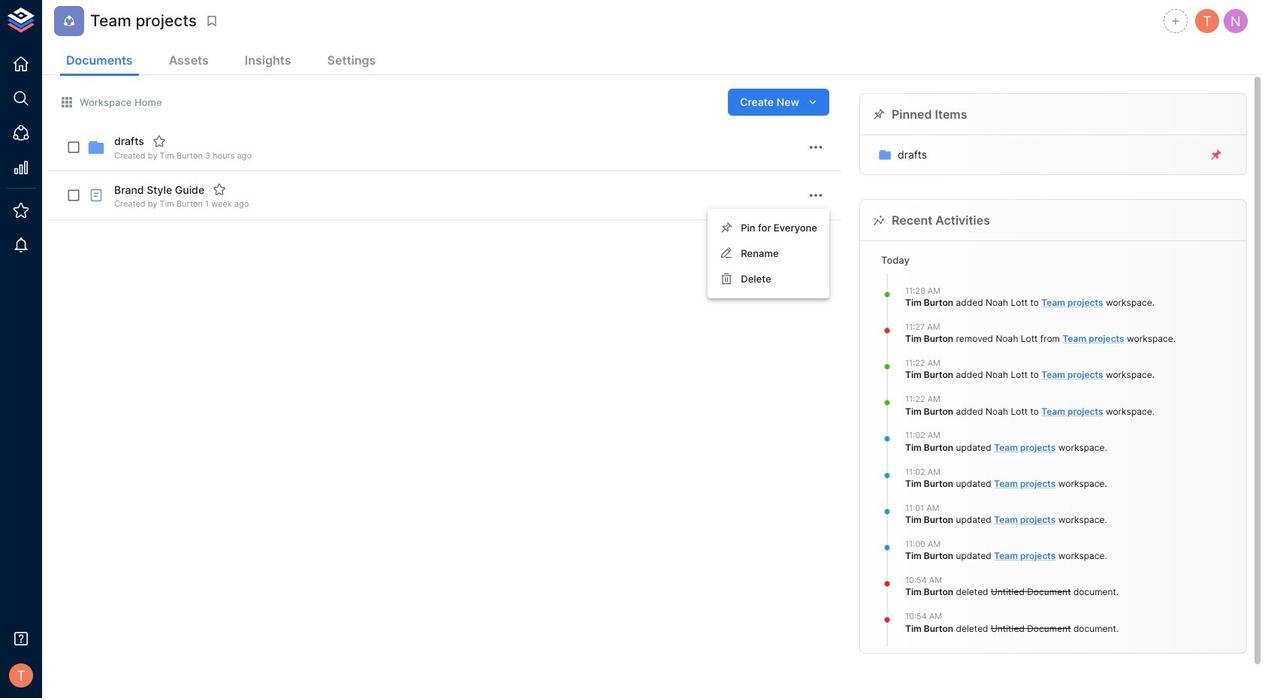 Task type: vqa. For each thing, say whether or not it's contained in the screenshot.
leftmost Favorite image
yes



Task type: locate. For each thing, give the bounding box(es) containing it.
favorite image
[[152, 135, 166, 148], [213, 183, 226, 196]]

1 horizontal spatial favorite image
[[213, 183, 226, 196]]

bookmark image
[[205, 14, 219, 28]]

0 horizontal spatial favorite image
[[152, 135, 166, 148]]

0 vertical spatial favorite image
[[152, 135, 166, 148]]

1 vertical spatial favorite image
[[213, 183, 226, 196]]



Task type: describe. For each thing, give the bounding box(es) containing it.
unpin image
[[1210, 148, 1223, 162]]



